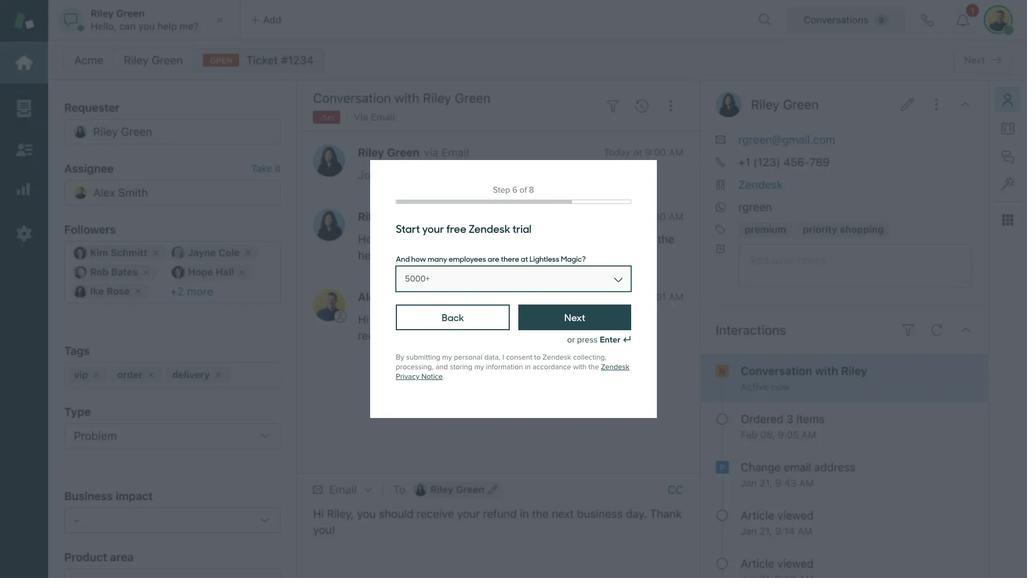 Task type: describe. For each thing, give the bounding box(es) containing it.
personal
[[454, 353, 483, 362]]

start
[[396, 221, 420, 236]]

accordance
[[533, 362, 572, 372]]

start your free zendesk trial
[[396, 221, 532, 236]]

next
[[565, 311, 586, 324]]

or
[[568, 335, 575, 345]]

of
[[520, 185, 527, 195]]

and
[[436, 362, 448, 372]]

consent
[[507, 353, 533, 362]]

free
[[447, 221, 467, 236]]

zendesk privacy notice
[[396, 362, 630, 381]]

many
[[428, 253, 448, 264]]

to
[[535, 353, 541, 362]]

and
[[396, 253, 410, 264]]

processing,
[[396, 362, 434, 372]]

how
[[412, 253, 427, 264]]

step
[[493, 185, 511, 195]]

with
[[573, 362, 587, 372]]

0 vertical spatial my
[[443, 353, 452, 362]]

or press enter
[[568, 335, 621, 345]]

there
[[501, 253, 520, 264]]

.
[[443, 372, 445, 381]]

information
[[486, 362, 523, 372]]

collecting,
[[574, 353, 607, 362]]

6
[[513, 185, 518, 195]]

at
[[521, 253, 529, 264]]

i
[[503, 353, 505, 362]]

step 6 of 8
[[493, 185, 535, 195]]

your
[[422, 221, 444, 236]]

are
[[488, 253, 500, 264]]



Task type: locate. For each thing, give the bounding box(es) containing it.
my
[[443, 353, 452, 362], [475, 362, 484, 372]]

data,
[[485, 353, 501, 362]]

enter
[[600, 335, 621, 345]]

1 vertical spatial zendesk
[[543, 353, 572, 362]]

the
[[589, 362, 600, 372]]

in
[[525, 362, 531, 372]]

my up the and at left
[[443, 353, 452, 362]]

next button
[[519, 305, 632, 330]]

zendesk privacy notice link
[[396, 362, 630, 381]]

back button
[[396, 305, 510, 330]]

back
[[442, 311, 464, 324]]

zendesk inside zendesk privacy notice
[[601, 362, 630, 372]]

employees
[[449, 253, 487, 264]]

1 horizontal spatial zendesk
[[543, 353, 572, 362]]

magic
[[561, 253, 582, 264]]

enter image
[[623, 336, 632, 344]]

by submitting my personal data, i consent to zendesk collecting, processing, and storing my information in accordance with the
[[396, 353, 607, 372]]

2 vertical spatial zendesk
[[601, 362, 630, 372]]

1 vertical spatial my
[[475, 362, 484, 372]]

and how many employees are there at lightless magic ?
[[396, 253, 586, 264]]

8
[[530, 185, 535, 195]]

storing
[[450, 362, 473, 372]]

press
[[578, 335, 598, 345]]

submitting
[[407, 353, 441, 362]]

zendesk inside by submitting my personal data, i consent to zendesk collecting, processing, and storing my information in accordance with the
[[543, 353, 572, 362]]

zendesk right the
[[601, 362, 630, 372]]

trial
[[513, 221, 532, 236]]

notice
[[422, 372, 443, 381]]

1 horizontal spatial my
[[475, 362, 484, 372]]

zendesk up accordance at right bottom
[[543, 353, 572, 362]]

?
[[582, 253, 586, 264]]

0 horizontal spatial zendesk
[[469, 221, 511, 236]]

0 horizontal spatial my
[[443, 353, 452, 362]]

by
[[396, 353, 405, 362]]

2 horizontal spatial zendesk
[[601, 362, 630, 372]]

lightless
[[530, 253, 560, 264]]

privacy
[[396, 372, 420, 381]]

zendesk
[[469, 221, 511, 236], [543, 353, 572, 362], [601, 362, 630, 372]]

my down personal
[[475, 362, 484, 372]]

product ui image
[[0, 0, 1028, 578]]

zendesk up and how many employees are there at lightless magic ?
[[469, 221, 511, 236]]

0 vertical spatial zendesk
[[469, 221, 511, 236]]



Task type: vqa. For each thing, say whether or not it's contained in the screenshot.
'By submitting my personal data, I consent to Zendesk collecting, processing, and storing my information in accordance with the'
yes



